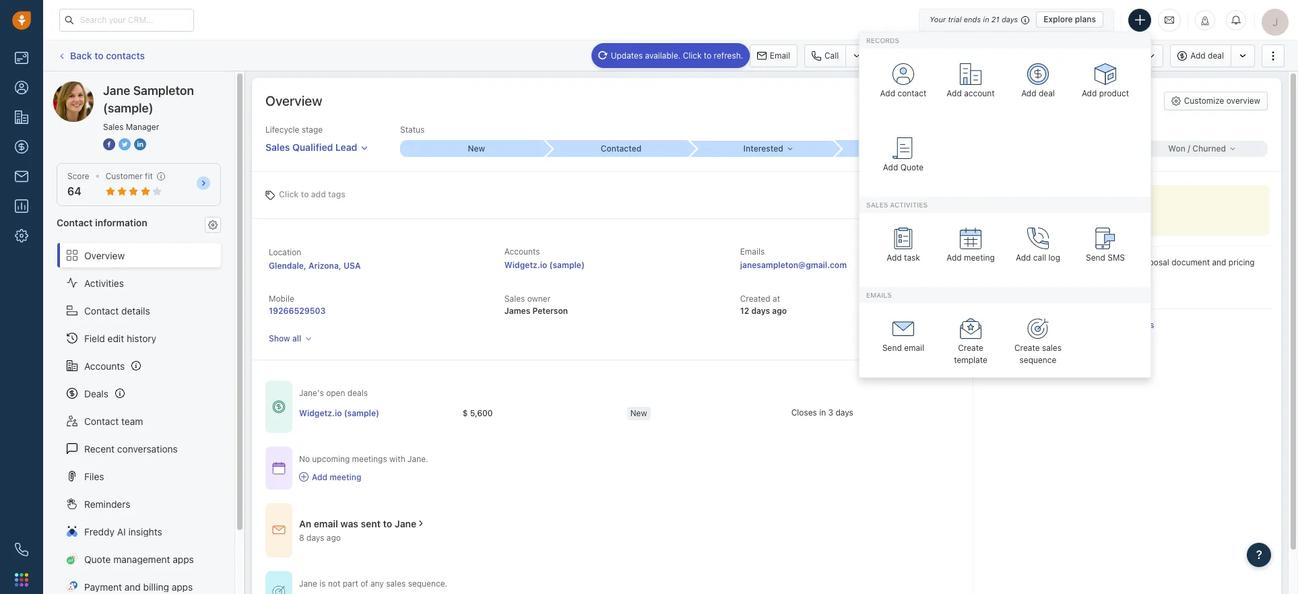 Task type: vqa. For each thing, say whether or not it's contained in the screenshot.
Add email within "button"
no



Task type: locate. For each thing, give the bounding box(es) containing it.
meeting down upcoming at the left of page
[[330, 472, 361, 482]]

1 vertical spatial quote
[[84, 553, 111, 565]]

1 create from the left
[[958, 343, 983, 353]]

sms
[[895, 50, 913, 60], [1108, 253, 1125, 263]]

1 vertical spatial add meeting
[[312, 472, 361, 482]]

1 vertical spatial peterson
[[532, 306, 568, 316]]

(sample) inside accounts widgetz.io (sample)
[[549, 260, 585, 270]]

0 horizontal spatial widgetz.io
[[299, 408, 342, 418]]

jane. inside the had a call with jane. she requested the proposal document and pricing quote asap.
[[1041, 257, 1062, 267]]

0 horizontal spatial create
[[958, 343, 983, 353]]

add for add call log link
[[1016, 253, 1031, 263]]

add left account
[[947, 88, 962, 98]]

no upcoming meetings with jane.
[[299, 454, 428, 464]]

0 horizontal spatial activities
[[890, 201, 928, 209]]

ago down at
[[772, 306, 787, 316]]

add up customize at the right top of the page
[[1190, 50, 1206, 61]]

container_wx8msf4aqz5i3rn1 image left '8'
[[272, 524, 286, 537]]

sales up facebook circled 'image'
[[103, 122, 124, 132]]

mng settings image
[[208, 220, 218, 230]]

to left add
[[301, 189, 309, 199]]

1 horizontal spatial with
[[1023, 257, 1039, 267]]

overview up activities
[[84, 250, 125, 261]]

in left 21
[[983, 15, 989, 24]]

sales down "lifecycle"
[[265, 142, 290, 153]]

0 horizontal spatial james
[[504, 306, 530, 316]]

0 vertical spatial apps
[[173, 553, 194, 565]]

to left refresh.
[[704, 50, 711, 60]]

jane down back
[[80, 81, 101, 92]]

email for send
[[904, 343, 924, 353]]

had
[[983, 257, 999, 267]]

sales inside the sales owner james peterson
[[504, 294, 525, 304]]

qualified up add quote
[[893, 144, 928, 154]]

1 vertical spatial add deal
[[1021, 88, 1055, 98]]

email
[[904, 343, 924, 353], [314, 518, 338, 529]]

0 vertical spatial activities
[[1109, 50, 1143, 61]]

ago for a minute ago
[[1094, 288, 1108, 298]]

customer fit
[[106, 171, 153, 181]]

widgetz.io (sample) link down open
[[299, 407, 379, 419]]

apps right "management"
[[173, 553, 194, 565]]

0 horizontal spatial widgetz.io (sample) link
[[299, 407, 379, 419]]

widgetz.io (sample) link up owner
[[504, 260, 585, 270]]

1 horizontal spatial all
[[1121, 320, 1130, 330]]

the
[[1122, 257, 1134, 267]]

sampleton up manager
[[133, 84, 194, 98]]

sales
[[1086, 50, 1107, 61], [103, 122, 124, 132], [265, 142, 290, 153], [866, 201, 888, 209], [504, 294, 525, 304]]

3
[[828, 407, 833, 418]]

1 vertical spatial and
[[124, 581, 141, 592]]

2 horizontal spatial ago
[[1094, 288, 1108, 298]]

accounts for accounts widgetz.io (sample)
[[504, 247, 540, 257]]

qualified link
[[834, 140, 979, 157]]

1 vertical spatial in
[[819, 407, 826, 418]]

call inside add call log link
[[1033, 253, 1046, 263]]

2 vertical spatial ago
[[327, 533, 341, 543]]

0 vertical spatial new
[[468, 144, 485, 154]]

call up "asap."
[[1008, 257, 1021, 267]]

create inside create template
[[958, 343, 983, 353]]

container_wx8msf4aqz5i3rn1 image right sent
[[416, 519, 426, 528]]

1 horizontal spatial a
[[1059, 288, 1063, 298]]

accounts up owner
[[504, 247, 540, 257]]

had a call with jane. she requested the proposal document and pricing quote asap.
[[983, 257, 1255, 279]]

0 horizontal spatial meeting
[[330, 472, 361, 482]]

accounts
[[504, 247, 540, 257], [84, 360, 125, 372]]

activities
[[1109, 50, 1143, 61], [890, 201, 928, 209]]

score 64
[[67, 171, 89, 197]]

send sms link
[[1075, 220, 1136, 277]]

qualified down stage
[[292, 142, 333, 153]]

is
[[319, 578, 326, 589]]

1 horizontal spatial james
[[983, 287, 1008, 298]]

0 horizontal spatial send
[[882, 343, 902, 353]]

sales activities
[[1086, 50, 1143, 61], [866, 201, 928, 209]]

back to contacts link
[[57, 45, 145, 66]]

with right meetings
[[389, 454, 405, 464]]

1 vertical spatial ago
[[772, 306, 787, 316]]

1 vertical spatial emails
[[866, 291, 892, 299]]

1 horizontal spatial peterson
[[1010, 287, 1044, 298]]

add inside button
[[1190, 50, 1206, 61]]

0 horizontal spatial emails
[[740, 247, 765, 257]]

and
[[1212, 257, 1226, 267], [124, 581, 141, 592]]

add up "asap."
[[1016, 253, 1031, 263]]

sales down plans
[[1086, 50, 1107, 61]]

show
[[269, 334, 290, 344]]

freshworks switcher image
[[15, 573, 28, 587]]

overview
[[1226, 96, 1260, 106]]

and left pricing
[[1212, 257, 1226, 267]]

sales activities up product
[[1086, 50, 1143, 61]]

days down created
[[751, 306, 770, 316]]

1 horizontal spatial widgetz.io (sample) link
[[504, 260, 585, 270]]

email left create template
[[904, 343, 924, 353]]

send email image
[[1165, 14, 1174, 25]]

0 vertical spatial james
[[983, 287, 1008, 298]]

1 vertical spatial send
[[882, 343, 902, 353]]

owner
[[527, 294, 550, 304]]

sampleton down 'contacts'
[[103, 81, 150, 92]]

payment
[[84, 581, 122, 592]]

jane. right meetings
[[408, 454, 428, 464]]

2 vertical spatial contact
[[84, 415, 119, 427]]

(sample) for jane sampleton (sample) sales manager
[[103, 101, 153, 115]]

container_wx8msf4aqz5i3rn1 image down no
[[299, 472, 309, 482]]

sales activities button
[[1066, 44, 1170, 67], [1066, 44, 1163, 67]]

in left 3
[[819, 407, 826, 418]]

(sample) down the deals
[[344, 408, 379, 418]]

not
[[328, 578, 340, 589]]

1 vertical spatial james
[[504, 306, 530, 316]]

deal for add deal button at the top of the page
[[1208, 50, 1224, 61]]

0 horizontal spatial sales
[[386, 578, 406, 589]]

contact down 64 button
[[57, 217, 93, 229]]

1 vertical spatial accounts
[[84, 360, 125, 372]]

1 vertical spatial all
[[292, 334, 301, 344]]

widgetz.io down jane's
[[299, 408, 342, 418]]

james down quote
[[983, 287, 1008, 298]]

1 horizontal spatial deal
[[1208, 50, 1224, 61]]

0 horizontal spatial with
[[389, 454, 405, 464]]

james down owner
[[504, 306, 530, 316]]

show all
[[269, 334, 301, 344]]

widgetz.io up owner
[[504, 260, 547, 270]]

container_wx8msf4aqz5i3rn1 image left widgetz.io (sample)
[[272, 400, 286, 414]]

1 vertical spatial sms
[[1108, 253, 1125, 263]]

sms inside menu
[[1108, 253, 1125, 263]]

0 vertical spatial email
[[904, 343, 924, 353]]

sales down add quote
[[866, 201, 888, 209]]

add contact
[[880, 88, 926, 98]]

add deal inside add deal button
[[1190, 50, 1224, 61]]

0 horizontal spatial add meeting link
[[299, 471, 428, 483]]

row
[[299, 400, 956, 427]]

container_wx8msf4aqz5i3rn1 image left no
[[272, 461, 286, 475]]

new
[[468, 144, 485, 154], [630, 408, 647, 418]]

(sample) down the jane sampleton (sample)
[[103, 101, 153, 115]]

peterson down owner
[[532, 306, 568, 316]]

with inside the had a call with jane. she requested the proposal document and pricing quote asap.
[[1023, 257, 1039, 267]]

0 horizontal spatial peterson
[[532, 306, 568, 316]]

1 horizontal spatial overview
[[265, 93, 322, 108]]

1 horizontal spatial qualified
[[893, 144, 928, 154]]

deal for the add deal link
[[1039, 88, 1055, 98]]

add
[[311, 189, 326, 199]]

add deal inside the add deal link
[[1021, 88, 1055, 98]]

a right had
[[1001, 257, 1005, 267]]

your
[[930, 15, 946, 24]]

proposal
[[1136, 257, 1169, 267]]

1 horizontal spatial sms
[[1108, 253, 1125, 263]]

add meeting link
[[940, 220, 1001, 277], [299, 471, 428, 483]]

add quote
[[883, 162, 924, 172]]

widgetz.io
[[504, 260, 547, 270], [299, 408, 342, 418]]

days right '8'
[[307, 533, 324, 543]]

with for meetings
[[389, 454, 405, 464]]

accounts up deals
[[84, 360, 125, 372]]

score
[[67, 171, 89, 181]]

add deal for the add deal link
[[1021, 88, 1055, 98]]

qualified
[[292, 142, 333, 153], [893, 144, 928, 154]]

created at 12 days ago
[[740, 294, 787, 316]]

contact up recent
[[84, 415, 119, 427]]

jane for jane sampleton (sample) sales manager
[[103, 84, 130, 98]]

create inside 'create sales sequence'
[[1014, 343, 1040, 353]]

0 horizontal spatial overview
[[84, 250, 125, 261]]

emails up janesampleton@gmail.com
[[740, 247, 765, 257]]

apps
[[173, 553, 194, 565], [172, 581, 193, 592]]

location
[[269, 247, 301, 257]]

sms inside button
[[895, 50, 913, 60]]

0 horizontal spatial jane.
[[408, 454, 428, 464]]

ago
[[1094, 288, 1108, 298], [772, 306, 787, 316], [327, 533, 341, 543]]

days inside row
[[836, 407, 853, 418]]

emails janesampleton@gmail.com
[[740, 247, 847, 270]]

recent conversations
[[84, 443, 178, 454]]

overview
[[265, 93, 322, 108], [84, 250, 125, 261]]

ago right minute
[[1094, 288, 1108, 298]]

linkedin circled image
[[134, 137, 146, 152]]

1 vertical spatial jane.
[[408, 454, 428, 464]]

days
[[1002, 15, 1018, 24], [751, 306, 770, 316], [836, 407, 853, 418], [307, 533, 324, 543]]

0 vertical spatial with
[[1023, 257, 1039, 267]]

add left contact
[[880, 88, 895, 98]]

quote down qualified link
[[900, 162, 924, 172]]

activities down add quote
[[890, 201, 928, 209]]

accounts inside accounts widgetz.io (sample)
[[504, 247, 540, 257]]

0 vertical spatial jane.
[[1041, 257, 1062, 267]]

call left log
[[1033, 253, 1046, 263]]

create up "template"
[[958, 343, 983, 353]]

send for send sms
[[1086, 253, 1105, 263]]

add left product
[[1082, 88, 1097, 98]]

1 horizontal spatial sales activities
[[1086, 50, 1143, 61]]

5,600
[[470, 408, 493, 418]]

widgetz.io (sample)
[[299, 408, 379, 418]]

all right view
[[1121, 320, 1130, 330]]

1 horizontal spatial quote
[[900, 162, 924, 172]]

sales right any
[[386, 578, 406, 589]]

trial
[[948, 15, 962, 24]]

template
[[954, 355, 987, 365]]

jane down 'contacts'
[[103, 84, 130, 98]]

lifecycle stage
[[265, 125, 323, 135]]

container_wx8msf4aqz5i3rn1 image
[[272, 400, 286, 414], [299, 472, 309, 482], [272, 524, 286, 537]]

and left billing
[[124, 581, 141, 592]]

1 horizontal spatial and
[[1212, 257, 1226, 267]]

insights
[[128, 526, 162, 537]]

back
[[70, 50, 92, 61]]

jane inside jane sampleton (sample) sales manager
[[103, 84, 130, 98]]

(sample) inside jane sampleton (sample) sales manager
[[103, 101, 153, 115]]

0 horizontal spatial deal
[[1039, 88, 1055, 98]]

0 vertical spatial emails
[[740, 247, 765, 257]]

add left task
[[887, 253, 902, 263]]

add deal button
[[1170, 44, 1231, 67]]

deal inside button
[[1208, 50, 1224, 61]]

explore plans
[[1044, 14, 1096, 24]]

0 vertical spatial accounts
[[504, 247, 540, 257]]

overview up lifecycle stage
[[265, 93, 322, 108]]

0 horizontal spatial sales activities
[[866, 201, 928, 209]]

payment and billing apps
[[84, 581, 193, 592]]

your trial ends in 21 days
[[930, 15, 1018, 24]]

sales activities down add quote
[[866, 201, 928, 209]]

0 horizontal spatial call
[[1008, 257, 1021, 267]]

team
[[121, 415, 143, 427]]

0 vertical spatial and
[[1212, 257, 1226, 267]]

sampleton
[[103, 81, 150, 92], [133, 84, 194, 98]]

0 horizontal spatial accounts
[[84, 360, 125, 372]]

activities inside menu
[[890, 201, 928, 209]]

phone element
[[8, 536, 35, 563]]

emails for emails
[[866, 291, 892, 299]]

customize overview
[[1184, 96, 1260, 106]]

create up sequence
[[1014, 343, 1040, 353]]

add deal down meeting
[[1021, 88, 1055, 98]]

add task
[[887, 253, 920, 263]]

phone image
[[15, 543, 28, 556]]

emails
[[740, 247, 765, 257], [866, 291, 892, 299]]

(sample) up manager
[[152, 81, 191, 92]]

location glendale, arizona, usa
[[269, 247, 361, 271]]

emails inside emails janesampleton@gmail.com
[[740, 247, 765, 257]]

jane. left she
[[1041, 257, 1062, 267]]

64
[[67, 185, 81, 197]]

2 create from the left
[[1014, 343, 1040, 353]]

0 vertical spatial add deal
[[1190, 50, 1224, 61]]

deal down meeting
[[1039, 88, 1055, 98]]

menu
[[859, 31, 1151, 378]]

emails down add task
[[866, 291, 892, 299]]

add down meeting button
[[1021, 88, 1036, 98]]

a left minute
[[1059, 288, 1063, 298]]

0 horizontal spatial email
[[314, 518, 338, 529]]

1 horizontal spatial widgetz.io
[[504, 260, 547, 270]]

0 vertical spatial sms
[[895, 50, 913, 60]]

peterson down "asap."
[[1010, 287, 1044, 298]]

email inside menu
[[904, 343, 924, 353]]

0 horizontal spatial in
[[819, 407, 826, 418]]

(sample) up owner
[[549, 260, 585, 270]]

contact details
[[84, 305, 150, 316]]

1 vertical spatial activities
[[890, 201, 928, 209]]

to right sent
[[383, 518, 392, 529]]

email up 8 days ago
[[314, 518, 338, 529]]

any
[[370, 578, 384, 589]]

apps right billing
[[172, 581, 193, 592]]

emails inside menu
[[866, 291, 892, 299]]

updates available. click to refresh.
[[611, 50, 743, 60]]

to
[[94, 50, 103, 61], [704, 50, 711, 60], [301, 189, 309, 199], [383, 518, 392, 529]]

0 vertical spatial add meeting
[[947, 253, 995, 263]]

jane left is at the bottom of the page
[[299, 578, 317, 589]]

sequence
[[1020, 355, 1056, 365]]

1 horizontal spatial sales
[[1042, 343, 1062, 353]]

jane right sent
[[395, 518, 416, 529]]

a
[[1001, 257, 1005, 267], [1059, 288, 1063, 298]]

0 vertical spatial sales
[[1042, 343, 1062, 353]]

(sample)
[[152, 81, 191, 92], [103, 101, 153, 115], [549, 260, 585, 270], [344, 408, 379, 418]]

Search your CRM... text field
[[59, 8, 194, 31]]

1 vertical spatial meeting
[[330, 472, 361, 482]]

1 horizontal spatial emails
[[866, 291, 892, 299]]

activities up product
[[1109, 50, 1143, 61]]

add deal up customize at the right top of the page
[[1190, 50, 1224, 61]]

1 vertical spatial contact
[[84, 305, 119, 316]]

0 horizontal spatial all
[[292, 334, 301, 344]]

facebook circled image
[[103, 137, 115, 152]]

(sample) for jane sampleton (sample)
[[152, 81, 191, 92]]

0 vertical spatial contact
[[57, 217, 93, 229]]

1 vertical spatial email
[[314, 518, 338, 529]]

deal up customize overview button
[[1208, 50, 1224, 61]]

1 horizontal spatial add meeting link
[[940, 220, 1001, 277]]

add meeting link down no upcoming meetings with jane.
[[299, 471, 428, 483]]

widgetz.io (sample) link
[[504, 260, 585, 270], [299, 407, 379, 419]]

click right available.
[[683, 50, 702, 60]]

add meeting up quote
[[947, 253, 995, 263]]

1 horizontal spatial meeting
[[964, 253, 995, 263]]

0 horizontal spatial a
[[1001, 257, 1005, 267]]

deal inside menu
[[1039, 88, 1055, 98]]

with up "asap."
[[1023, 257, 1039, 267]]

0 vertical spatial widgetz.io
[[504, 260, 547, 270]]

add meeting link left "asap."
[[940, 220, 1001, 277]]

glendale,
[[269, 261, 306, 271]]

jane sampleton (sample)
[[80, 81, 191, 92]]

meeting up quote
[[964, 253, 995, 263]]

ago down was
[[327, 533, 341, 543]]

all right "show"
[[292, 334, 301, 344]]

1 horizontal spatial ago
[[772, 306, 787, 316]]

sales up sequence
[[1042, 343, 1062, 353]]

all for view
[[1121, 320, 1130, 330]]

0 horizontal spatial sms
[[895, 50, 913, 60]]

contact down activities
[[84, 305, 119, 316]]

sampleton inside jane sampleton (sample) sales manager
[[133, 84, 194, 98]]

days right 3
[[836, 407, 853, 418]]

sales left owner
[[504, 294, 525, 304]]

days inside created at 12 days ago
[[751, 306, 770, 316]]

0 horizontal spatial click
[[279, 189, 299, 199]]

container_wx8msf4aqz5i3rn1 image
[[272, 461, 286, 475], [416, 519, 426, 528], [272, 586, 286, 594]]

james peterson
[[983, 287, 1044, 298]]

container_wx8msf4aqz5i3rn1 image left is at the bottom of the page
[[272, 586, 286, 594]]

closes
[[791, 407, 817, 418]]

create template link
[[940, 310, 1001, 367]]

quote down freddy at the bottom
[[84, 553, 111, 565]]

0 horizontal spatial add deal
[[1021, 88, 1055, 98]]

1 horizontal spatial new
[[630, 408, 647, 418]]

0 horizontal spatial qualified
[[292, 142, 333, 153]]

0 vertical spatial meeting
[[964, 253, 995, 263]]

add meeting down upcoming at the left of page
[[312, 472, 361, 482]]

1 horizontal spatial call
[[1033, 253, 1046, 263]]

0 vertical spatial all
[[1121, 320, 1130, 330]]



Task type: describe. For each thing, give the bounding box(es) containing it.
add product
[[1082, 88, 1129, 98]]

1 vertical spatial add meeting link
[[299, 471, 428, 483]]

task
[[904, 253, 920, 263]]

notes
[[1132, 320, 1154, 330]]

part
[[343, 578, 358, 589]]

contact
[[898, 88, 926, 98]]

meeting button
[[1001, 44, 1059, 67]]

create for create sales sequence
[[1014, 343, 1040, 353]]

$
[[463, 408, 468, 418]]

meeting
[[1021, 50, 1052, 60]]

add contact link
[[873, 55, 934, 112]]

add product link
[[1075, 55, 1136, 112]]

create for create template
[[958, 343, 983, 353]]

history
[[127, 332, 156, 344]]

contact for contact team
[[84, 415, 119, 427]]

quote inside menu
[[900, 162, 924, 172]]

1 vertical spatial sales
[[386, 578, 406, 589]]

peterson inside the sales owner james peterson
[[532, 306, 568, 316]]

lifecycle
[[265, 125, 299, 135]]

jane for jane is not part of any sales sequence.
[[299, 578, 317, 589]]

add for add deal button at the top of the page
[[1190, 50, 1206, 61]]

send email
[[882, 343, 924, 353]]

add call log link
[[1008, 220, 1068, 277]]

0 vertical spatial in
[[983, 15, 989, 24]]

ends
[[964, 15, 981, 24]]

mobile 19266529503
[[269, 294, 326, 316]]

interested
[[743, 143, 783, 153]]

won / churned
[[1168, 143, 1226, 153]]

1 vertical spatial overview
[[84, 250, 125, 261]]

sms button
[[875, 44, 920, 67]]

0 vertical spatial widgetz.io (sample) link
[[504, 260, 585, 270]]

accounts for accounts
[[84, 360, 125, 372]]

janesampleton@gmail.com link
[[740, 259, 847, 272]]

files
[[84, 471, 104, 482]]

contact for contact details
[[84, 305, 119, 316]]

sampleton for jane sampleton (sample)
[[103, 81, 150, 92]]

add for add task link
[[887, 253, 902, 263]]

she
[[1064, 257, 1079, 267]]

no
[[299, 454, 310, 464]]

1 vertical spatial container_wx8msf4aqz5i3rn1 image
[[299, 472, 309, 482]]

19266529503 link
[[269, 306, 326, 316]]

information
[[95, 217, 147, 229]]

edit
[[108, 332, 124, 344]]

email for an
[[314, 518, 338, 529]]

meeting inside menu
[[964, 253, 995, 263]]

0 vertical spatial sales activities
[[1086, 50, 1143, 61]]

sales activities inside menu
[[866, 201, 928, 209]]

jane's
[[299, 388, 324, 398]]

quote
[[983, 269, 1005, 279]]

2 vertical spatial container_wx8msf4aqz5i3rn1 image
[[272, 524, 286, 537]]

activities
[[84, 277, 124, 289]]

at
[[773, 294, 780, 304]]

in inside row
[[819, 407, 826, 418]]

add deal for add deal button at the top of the page
[[1190, 50, 1224, 61]]

add down qualified link
[[883, 162, 898, 172]]

send for send email
[[882, 343, 902, 353]]

add for add product link on the top right of page
[[1082, 88, 1097, 98]]

call inside the had a call with jane. she requested the proposal document and pricing quote asap.
[[1008, 257, 1021, 267]]

widgetz.io inside row
[[299, 408, 342, 418]]

deals
[[347, 388, 368, 398]]

/
[[1188, 143, 1190, 153]]

0 vertical spatial add meeting link
[[940, 220, 1001, 277]]

records
[[866, 36, 899, 44]]

twitter circled image
[[119, 137, 131, 152]]

jane for jane sampleton (sample)
[[80, 81, 101, 92]]

open
[[326, 388, 345, 398]]

task
[[969, 50, 987, 60]]

0 vertical spatial click
[[683, 50, 702, 60]]

add for the add deal link
[[1021, 88, 1036, 98]]

emails for emails janesampleton@gmail.com
[[740, 247, 765, 257]]

add for "add contact" link
[[880, 88, 895, 98]]

send email link
[[873, 310, 934, 367]]

fit
[[145, 171, 153, 181]]

created
[[740, 294, 770, 304]]

1 vertical spatial widgetz.io (sample) link
[[299, 407, 379, 419]]

field edit history
[[84, 332, 156, 344]]

status
[[400, 125, 425, 135]]

1 vertical spatial apps
[[172, 581, 193, 592]]

pricing
[[1228, 257, 1255, 267]]

contact information
[[57, 217, 147, 229]]

1 vertical spatial container_wx8msf4aqz5i3rn1 image
[[416, 519, 426, 528]]

arizona,
[[308, 261, 341, 271]]

2 vertical spatial container_wx8msf4aqz5i3rn1 image
[[272, 586, 286, 594]]

add account
[[947, 88, 995, 98]]

view all notes link
[[1100, 320, 1154, 331]]

0 horizontal spatial new
[[468, 144, 485, 154]]

(sample) for accounts widgetz.io (sample)
[[549, 260, 585, 270]]

won / churned link
[[1123, 141, 1268, 157]]

a inside the had a call with jane. she requested the proposal document and pricing quote asap.
[[1001, 257, 1005, 267]]

stage
[[302, 125, 323, 135]]

add down upcoming at the left of page
[[312, 472, 327, 482]]

all for show
[[292, 334, 301, 344]]

jane's open deals
[[299, 388, 368, 398]]

0 horizontal spatial and
[[124, 581, 141, 592]]

interested button
[[689, 141, 834, 157]]

days right 21
[[1002, 15, 1018, 24]]

sampleton for jane sampleton (sample) sales manager
[[133, 84, 194, 98]]

add for the add account link
[[947, 88, 962, 98]]

explore
[[1044, 14, 1073, 24]]

create sales sequence link
[[1008, 310, 1068, 367]]

meetings
[[352, 454, 387, 464]]

create sales sequence
[[1014, 343, 1062, 365]]

accounts widgetz.io (sample)
[[504, 247, 585, 270]]

add meeting inside menu
[[947, 253, 995, 263]]

churned
[[1192, 143, 1226, 153]]

account
[[964, 88, 995, 98]]

click to add tags
[[279, 189, 346, 199]]

sales qualified lead link
[[265, 135, 369, 154]]

0 vertical spatial peterson
[[1010, 287, 1044, 298]]

menu containing add contact
[[859, 31, 1151, 378]]

sequence.
[[408, 578, 447, 589]]

sales inside menu
[[866, 201, 888, 209]]

0 vertical spatial container_wx8msf4aqz5i3rn1 image
[[272, 461, 286, 475]]

sales qualified lead
[[265, 142, 357, 153]]

call link
[[804, 44, 846, 67]]

plans
[[1075, 14, 1096, 24]]

won / churned button
[[1123, 141, 1268, 157]]

ago inside created at 12 days ago
[[772, 306, 787, 316]]

12
[[740, 306, 749, 316]]

with for call
[[1023, 257, 1039, 267]]

freddy ai insights
[[84, 526, 162, 537]]

0 vertical spatial container_wx8msf4aqz5i3rn1 image
[[272, 400, 286, 414]]

refresh.
[[714, 50, 743, 60]]

1 horizontal spatial activities
[[1109, 50, 1143, 61]]

call button
[[804, 44, 846, 67]]

contact for contact information
[[57, 217, 93, 229]]

ago for 8 days ago
[[327, 533, 341, 543]]

send sms
[[1086, 253, 1125, 263]]

row containing closes in 3 days
[[299, 400, 956, 427]]

jane. for meetings
[[408, 454, 428, 464]]

new link
[[400, 140, 545, 157]]

jane sampleton (sample) sales manager
[[103, 84, 194, 132]]

won
[[1168, 143, 1185, 153]]

sales inside 'create sales sequence'
[[1042, 343, 1062, 353]]

lead
[[335, 142, 357, 153]]

widgetz.io inside accounts widgetz.io (sample)
[[504, 260, 547, 270]]

email button
[[750, 44, 798, 67]]

sales inside jane sampleton (sample) sales manager
[[103, 122, 124, 132]]

james inside the sales owner james peterson
[[504, 306, 530, 316]]

to right back
[[94, 50, 103, 61]]

and inside the had a call with jane. she requested the proposal document and pricing quote asap.
[[1212, 257, 1226, 267]]

19266529503
[[269, 306, 326, 316]]

asap.
[[1007, 269, 1028, 279]]

add left had
[[947, 253, 962, 263]]

email
[[770, 50, 790, 60]]

1 vertical spatial new
[[630, 408, 647, 418]]

jane. for call
[[1041, 257, 1062, 267]]

0 vertical spatial overview
[[265, 93, 322, 108]]

closes in 3 days
[[791, 407, 853, 418]]

0 horizontal spatial quote
[[84, 553, 111, 565]]

usa
[[343, 261, 361, 271]]

mobile
[[269, 294, 294, 304]]

sent
[[361, 518, 381, 529]]



